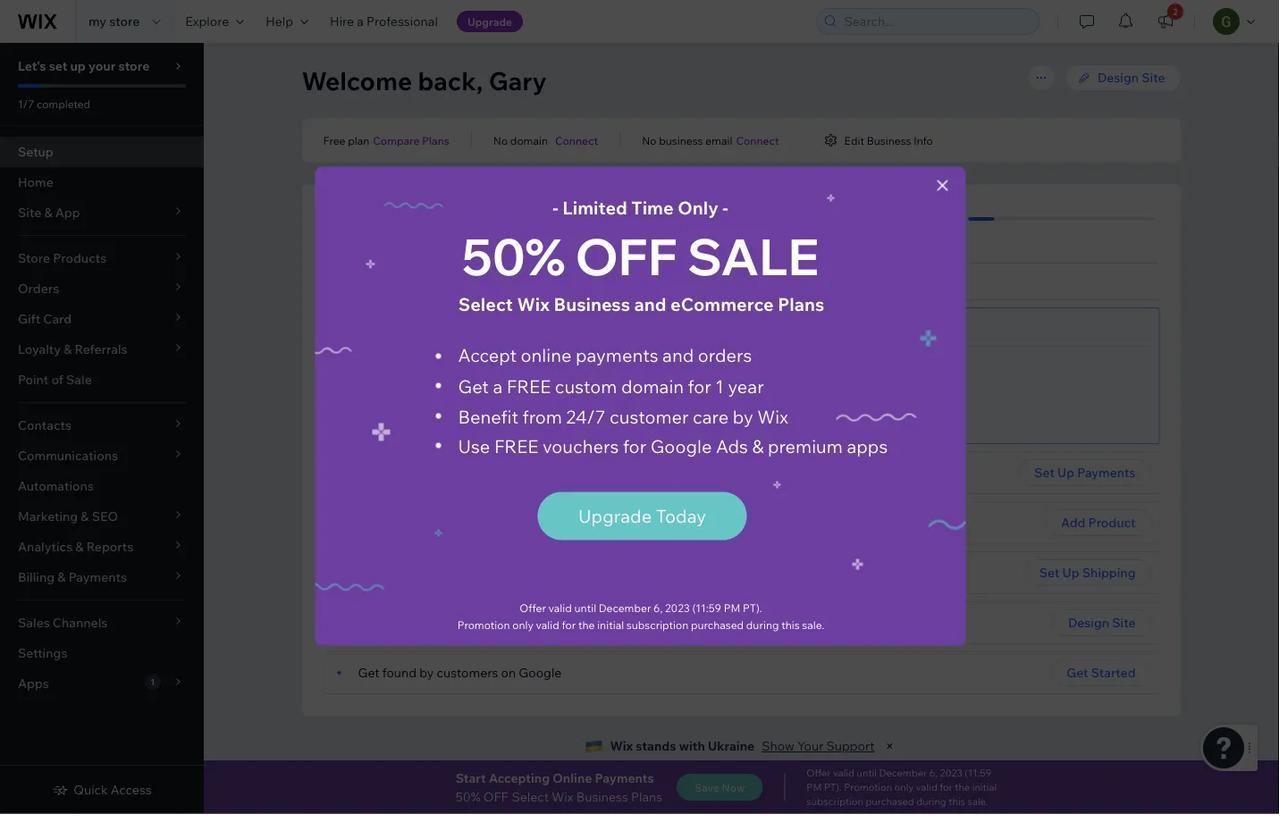 Task type: vqa. For each thing, say whether or not it's contained in the screenshot.


Task type: describe. For each thing, give the bounding box(es) containing it.
pm for offer valid until december 6, 2023 (11:59 pm pt). promotion only valid for the initial subscription purchased during this sale.
[[807, 782, 822, 794]]

50% inside start accepting online payments 50% off select wix business plans
[[456, 789, 481, 805]]

time
[[632, 196, 674, 219]]

sale. inside the offer valid until december 6, 2023 (11:59 pm pt). promotion only valid for the initial subscription purchased during this sale.
[[968, 796, 989, 809]]

online
[[553, 771, 593, 786]]

0 horizontal spatial this
[[782, 619, 800, 632]]

compare
[[373, 134, 420, 147]]

Search... field
[[839, 9, 1034, 34]]

website
[[431, 615, 476, 631]]

only inside the offer valid until december 6, 2023 (11:59 pm pt). promotion only valid for the initial subscription purchased during this sale.
[[895, 782, 914, 794]]

wix left the stands
[[610, 739, 633, 754]]

0 vertical spatial design site
[[1098, 70, 1166, 85]]

1 vertical spatial let's set up your store
[[323, 209, 493, 229]]

started
[[1092, 665, 1136, 681]]

0 vertical spatial initial
[[598, 619, 624, 632]]

2 horizontal spatial domain
[[622, 375, 684, 398]]

connect link for no domain connect
[[555, 132, 599, 148]]

quick
[[74, 783, 108, 798]]

during inside the offer valid until december 6, 2023 (11:59 pm pt). promotion only valid for the initial subscription purchased during this sale.
[[917, 796, 947, 809]]

get for get started
[[1067, 665, 1089, 681]]

1
[[716, 375, 724, 398]]

customers
[[437, 665, 499, 681]]

show
[[762, 739, 795, 754]]

only
[[678, 196, 719, 219]]

until for offer valid until december 6, 2023 (11:59 pm pt). promotion only valid for the initial subscription purchased during this sale.
[[857, 767, 877, 780]]

home link
[[0, 167, 204, 198]]

settings
[[18, 646, 67, 661]]

1 vertical spatial free
[[495, 435, 539, 458]]

completed inside sidebar element
[[37, 97, 90, 110]]

let's set up your store inside sidebar element
[[18, 58, 150, 74]]

let's go button
[[672, 392, 752, 419]]

0 vertical spatial subscription
[[627, 619, 689, 632]]

edit
[[845, 134, 865, 147]]

your
[[798, 739, 824, 754]]

(11:59 for offer valid until december 6, 2023 (11:59 pm pt). promotion only valid for the initial subscription purchased during this sale.
[[965, 767, 992, 780]]

- left final on the left of the page
[[585, 189, 592, 208]]

subscription inside the offer valid until december 6, 2023 (11:59 pm pt). promotion only valid for the initial subscription purchased during this sale.
[[807, 796, 864, 809]]

business inside 50% off sale select wix business and ecommerce plans
[[554, 293, 631, 315]]

save
[[695, 781, 720, 795]]

no domain connect
[[494, 134, 599, 147]]

wix up &
[[758, 406, 789, 428]]

offer for offer valid until december 6, 2023 (11:59 pm pt).
[[520, 602, 546, 615]]

point of sale
[[18, 372, 92, 388]]

- right hours
[[691, 189, 697, 208]]

my
[[89, 13, 107, 29]]

shipping
[[1083, 565, 1136, 581]]

settings link
[[0, 639, 204, 669]]

get started
[[1067, 665, 1136, 681]]

1 vertical spatial 1/7
[[891, 212, 908, 226]]

0 vertical spatial plans
[[422, 134, 450, 147]]

store inside sidebar element
[[118, 58, 150, 74]]

final
[[597, 189, 634, 208]]

edit business info button
[[823, 132, 934, 148]]

setup
[[18, 144, 53, 160]]

0 horizontal spatial the
[[579, 619, 595, 632]]

pt). for offer valid until december 6, 2023 (11:59 pm pt). promotion only valid for the initial subscription purchased during this sale.
[[825, 782, 842, 794]]

setup link
[[0, 137, 204, 167]]

your for find
[[387, 361, 413, 377]]

free
[[323, 134, 346, 147]]

a for free
[[493, 375, 503, 398]]

get started button
[[1051, 660, 1153, 687]]

customer
[[610, 406, 689, 428]]

business inside "button"
[[867, 134, 912, 147]]

add for add your first product
[[358, 515, 383, 531]]

benefit
[[458, 406, 519, 428]]

your for add
[[385, 515, 411, 531]]

hours
[[639, 189, 686, 208]]

save now button
[[677, 775, 763, 801]]

help
[[266, 13, 293, 29]]

1 vertical spatial set
[[363, 209, 387, 229]]

perfect
[[415, 361, 458, 377]]

0 vertical spatial free
[[507, 375, 551, 398]]

ads
[[716, 435, 749, 458]]

add product button
[[1046, 510, 1153, 537]]

orders
[[698, 344, 753, 366]]

professional
[[367, 13, 438, 29]]

in
[[585, 361, 596, 377]]

edit business info
[[845, 134, 934, 147]]

it
[[574, 361, 582, 377]]

offer for offer valid until december 6, 2023 (11:59 pm pt). promotion only valid for the initial subscription purchased during this sale.
[[807, 767, 831, 780]]

year
[[728, 375, 764, 398]]

back,
[[418, 65, 483, 96]]

let's go
[[688, 397, 736, 413]]

info
[[914, 134, 934, 147]]

gary
[[489, 65, 547, 96]]

until for offer valid until december 6, 2023 (11:59 pm pt).
[[575, 602, 597, 615]]

now
[[722, 781, 745, 795]]

apps
[[847, 435, 888, 458]]

50% inside 50% off sale select wix business and ecommerce plans
[[462, 225, 566, 288]]

delivery
[[477, 565, 524, 581]]

2 horizontal spatial a
[[598, 361, 605, 377]]

product
[[1089, 515, 1136, 531]]

off inside 50% off sale select wix business and ecommerce plans
[[575, 225, 678, 288]]

let's inside sidebar element
[[18, 58, 46, 74]]

shipping
[[399, 565, 450, 581]]

set for set up payments
[[1035, 465, 1055, 481]]

0 vertical spatial during
[[747, 619, 780, 632]]

start accepting online payments 50% off select wix business plans
[[456, 771, 663, 805]]

type
[[466, 274, 493, 289]]

1 vertical spatial completed
[[910, 212, 964, 226]]

1 horizontal spatial 1/7 completed
[[891, 212, 964, 226]]

support
[[827, 739, 875, 754]]

sale
[[66, 372, 92, 388]]

0 horizontal spatial domain
[[461, 361, 505, 377]]

promotion only valid for the initial subscription purchased during this sale.
[[458, 619, 825, 632]]

free plan compare plans
[[323, 134, 450, 147]]

payments inside start accepting online payments 50% off select wix business plans
[[595, 771, 654, 786]]

quick access button
[[52, 783, 152, 799]]

and left the secure
[[508, 361, 530, 377]]

update your store type
[[358, 274, 493, 289]]

pt). for offer valid until december 6, 2023 (11:59 pm pt).
[[743, 602, 763, 615]]

sale
[[688, 225, 820, 288]]

save now
[[695, 781, 745, 795]]

offer valid until december 6, 2023 (11:59 pm pt). promotion only valid for the initial subscription purchased during this sale.
[[807, 767, 997, 809]]

1/7 inside sidebar element
[[18, 97, 34, 110]]

initial inside the offer valid until december 6, 2023 (11:59 pm pt). promotion only valid for the initial subscription purchased during this sale.
[[973, 782, 997, 794]]

first
[[414, 515, 437, 531]]

from
[[523, 406, 562, 428]]

upgrade today link
[[538, 492, 747, 541]]

0 vertical spatial google
[[651, 435, 712, 458]]

explore
[[185, 13, 229, 29]]

1 vertical spatial up
[[391, 209, 411, 229]]

and left delivery
[[453, 565, 475, 581]]

set up shipping button
[[1024, 560, 1153, 587]]

offer valid until december 6, 2023 (11:59 pm pt).
[[520, 602, 763, 615]]

store right my
[[109, 13, 140, 29]]

your for update
[[404, 274, 430, 289]]

close image
[[938, 180, 949, 191]]

get a free custom domain for 1 year
[[458, 375, 764, 398]]

accept online payments and orders
[[458, 344, 753, 366]]

no business email connect
[[642, 134, 780, 147]]

use
[[458, 435, 491, 458]]

2
[[1174, 6, 1179, 17]]

of
[[51, 372, 63, 388]]

set up shipping
[[1040, 565, 1136, 581]]

up for payments
[[1058, 465, 1075, 481]]

december for offer valid until december 6, 2023 (11:59 pm pt). promotion only valid for the initial subscription purchased during this sale.
[[880, 767, 928, 780]]



Task type: locate. For each thing, give the bounding box(es) containing it.
offer down show your support button
[[807, 767, 831, 780]]

custom
[[555, 375, 618, 398]]

add your first product
[[358, 515, 487, 531]]

0 horizontal spatial payments
[[595, 771, 654, 786]]

offer down delivery
[[520, 602, 546, 615]]

add
[[358, 515, 383, 531], [1062, 515, 1086, 531]]

site down the 2 button on the right of the page
[[1142, 70, 1166, 85]]

no down gary
[[494, 134, 508, 147]]

site up 'started'
[[1113, 615, 1136, 631]]

1/7 down edit business info
[[891, 212, 908, 226]]

design inside "button"
[[1069, 615, 1110, 631]]

sale.
[[803, 619, 825, 632], [968, 796, 989, 809]]

until up promotion only valid for the initial subscription purchased during this sale.
[[575, 602, 597, 615]]

connect right "email"
[[736, 134, 780, 147]]

let's up the setup on the left
[[18, 58, 46, 74]]

add for add product
[[1062, 515, 1086, 531]]

add left first
[[358, 515, 383, 531]]

0 vertical spatial business
[[867, 134, 912, 147]]

design site up get started
[[1069, 615, 1136, 631]]

your right update
[[404, 274, 430, 289]]

1 horizontal spatial payments
[[1078, 465, 1136, 481]]

2 connect from the left
[[736, 134, 780, 147]]

0 horizontal spatial pm
[[724, 602, 741, 615]]

up inside sidebar element
[[70, 58, 86, 74]]

1 vertical spatial only
[[895, 782, 914, 794]]

by down 'year'
[[733, 406, 754, 428]]

0 vertical spatial 6,
[[654, 602, 663, 615]]

1 no from the left
[[494, 134, 508, 147]]

subscription down "support"
[[807, 796, 864, 809]]

let's up update
[[323, 209, 360, 229]]

upgrade left today
[[579, 505, 652, 528]]

1 horizontal spatial google
[[651, 435, 712, 458]]

let's
[[18, 58, 46, 74], [323, 209, 360, 229], [688, 397, 716, 413]]

1 horizontal spatial let's set up your store
[[323, 209, 493, 229]]

1 horizontal spatial 2023
[[941, 767, 963, 780]]

add left product
[[1062, 515, 1086, 531]]

promotion up customers on the left bottom of page
[[458, 619, 510, 632]]

email
[[706, 134, 733, 147]]

0 horizontal spatial 1/7 completed
[[18, 97, 90, 110]]

0 vertical spatial up
[[1058, 465, 1075, 481]]

domain right perfect
[[461, 361, 505, 377]]

1 horizontal spatial set
[[363, 209, 387, 229]]

upgrade up gary
[[468, 15, 513, 28]]

hire a professional
[[330, 13, 438, 29]]

store down the my store
[[118, 58, 150, 74]]

subscription
[[627, 619, 689, 632], [807, 796, 864, 809]]

subscription down the offer valid until december 6, 2023 (11:59 pm pt).
[[627, 619, 689, 632]]

1 vertical spatial offer
[[807, 767, 831, 780]]

1 horizontal spatial domain
[[511, 134, 548, 147]]

1 vertical spatial subscription
[[807, 796, 864, 809]]

business down the online
[[577, 789, 629, 805]]

get
[[458, 375, 489, 398], [358, 665, 380, 681], [1067, 665, 1089, 681]]

1 vertical spatial december
[[880, 767, 928, 780]]

google down care
[[651, 435, 712, 458]]

2023 for offer valid until december 6, 2023 (11:59 pm pt). promotion only valid for the initial subscription purchased during this sale.
[[941, 767, 963, 780]]

your down my
[[89, 58, 116, 74]]

pm for offer valid until december 6, 2023 (11:59 pm pt).
[[724, 602, 741, 615]]

accepting
[[489, 771, 550, 786]]

wix stands with ukraine show your support
[[610, 739, 875, 754]]

1 vertical spatial site
[[1113, 615, 1136, 631]]

free up from
[[507, 375, 551, 398]]

benefit from 24/7 customer care by wix
[[458, 406, 789, 428]]

1 vertical spatial 1/7 completed
[[891, 212, 964, 226]]

(11:59 for offer valid until december 6, 2023 (11:59 pm pt).
[[693, 602, 722, 615]]

show your support button
[[762, 739, 875, 755]]

plans inside start accepting online payments 50% off select wix business plans
[[631, 789, 663, 805]]

0 horizontal spatial site
[[1113, 615, 1136, 631]]

1 horizontal spatial promotion
[[845, 782, 893, 794]]

a right hire
[[357, 13, 364, 29]]

plans down "sale" in the top of the page
[[778, 293, 825, 315]]

1 vertical spatial design site
[[1069, 615, 1136, 631]]

your
[[89, 58, 116, 74], [414, 209, 449, 229], [404, 274, 430, 289], [387, 361, 413, 377], [385, 515, 411, 531], [402, 615, 428, 631]]

site inside design site link
[[1142, 70, 1166, 85]]

sidebar element
[[0, 43, 204, 815]]

1 vertical spatial google
[[519, 665, 562, 681]]

1 horizontal spatial plans
[[631, 789, 663, 805]]

2 add from the left
[[1062, 515, 1086, 531]]

2 horizontal spatial get
[[1067, 665, 1089, 681]]

1 vertical spatial (11:59
[[965, 767, 992, 780]]

select inside 50% off sale select wix business and ecommerce plans
[[459, 293, 513, 315]]

store
[[109, 13, 140, 29], [118, 58, 150, 74], [453, 209, 493, 229], [433, 274, 463, 289]]

1 horizontal spatial offer
[[807, 767, 831, 780]]

purchased down "support"
[[866, 796, 915, 809]]

&
[[753, 435, 764, 458]]

set for set up shipping
[[1040, 565, 1060, 581]]

payments
[[1078, 465, 1136, 481], [595, 771, 654, 786]]

automations link
[[0, 471, 204, 502]]

this inside the offer valid until december 6, 2023 (11:59 pm pt). promotion only valid for the initial subscription purchased during this sale.
[[949, 796, 966, 809]]

set up add product button
[[1035, 465, 1055, 481]]

completed down the close icon
[[910, 212, 964, 226]]

start
[[456, 771, 486, 786]]

set left shipping
[[358, 565, 378, 581]]

set up update
[[363, 209, 387, 229]]

1 vertical spatial sale.
[[968, 796, 989, 809]]

1 add from the left
[[358, 515, 383, 531]]

add product
[[1062, 515, 1136, 531]]

your left website
[[402, 615, 428, 631]]

promotion inside the offer valid until december 6, 2023 (11:59 pm pt). promotion only valid for the initial subscription purchased during this sale.
[[845, 782, 893, 794]]

2023
[[666, 602, 690, 615], [941, 767, 963, 780]]

6, inside the offer valid until december 6, 2023 (11:59 pm pt). promotion only valid for the initial subscription purchased during this sale.
[[930, 767, 938, 780]]

december for offer valid until december 6, 2023 (11:59 pm pt).
[[599, 602, 652, 615]]

1 horizontal spatial during
[[917, 796, 947, 809]]

0 horizontal spatial let's
[[18, 58, 46, 74]]

business
[[659, 134, 703, 147]]

get for get a free custom domain for 1 year
[[458, 375, 489, 398]]

let's set up your store down my
[[18, 58, 150, 74]]

24/7
[[567, 406, 606, 428]]

0 vertical spatial up
[[70, 58, 86, 74]]

upgrade for upgrade today
[[579, 505, 652, 528]]

0 vertical spatial promotion
[[458, 619, 510, 632]]

0 horizontal spatial a
[[357, 13, 364, 29]]

wix inside start accepting online payments 50% off select wix business plans
[[552, 789, 574, 805]]

1 horizontal spatial pt).
[[825, 782, 842, 794]]

design site inside "button"
[[1069, 615, 1136, 631]]

1 vertical spatial off
[[484, 789, 508, 805]]

1 vertical spatial up
[[1063, 565, 1080, 581]]

1 vertical spatial promotion
[[845, 782, 893, 794]]

1 vertical spatial 50%
[[456, 789, 481, 805]]

6, for offer valid until december 6, 2023 (11:59 pm pt). promotion only valid for the initial subscription purchased during this sale.
[[930, 767, 938, 780]]

upgrade button
[[457, 11, 523, 32]]

add inside button
[[1062, 515, 1086, 531]]

ukraine
[[708, 739, 755, 754]]

this
[[782, 619, 800, 632], [949, 796, 966, 809]]

clicks.
[[632, 361, 667, 377]]

plans down the stands
[[631, 789, 663, 805]]

domain up customer
[[622, 375, 684, 398]]

december inside the offer valid until december 6, 2023 (11:59 pm pt). promotion only valid for the initial subscription purchased during this sale.
[[880, 767, 928, 780]]

0 vertical spatial site
[[1142, 70, 1166, 85]]

connect up limited on the top left
[[555, 134, 599, 147]]

welcome back, gary
[[302, 65, 547, 96]]

offer inside the offer valid until december 6, 2023 (11:59 pm pt). promotion only valid for the initial subscription purchased during this sale.
[[807, 767, 831, 780]]

today
[[656, 505, 707, 528]]

up inside button
[[1058, 465, 1075, 481]]

free down from
[[495, 435, 539, 458]]

google right on
[[519, 665, 562, 681]]

1/7 completed
[[18, 97, 90, 110], [891, 212, 964, 226]]

payments down the stands
[[595, 771, 654, 786]]

1 horizontal spatial connect link
[[736, 132, 780, 148]]

for inside the offer valid until december 6, 2023 (11:59 pm pt). promotion only valid for the initial subscription purchased during this sale.
[[940, 782, 953, 794]]

quick access
[[74, 783, 152, 798]]

get up benefit
[[458, 375, 489, 398]]

0 horizontal spatial 6,
[[654, 602, 663, 615]]

set up payments button
[[1019, 460, 1153, 487]]

get left 'started'
[[1067, 665, 1089, 681]]

set up payments
[[1035, 465, 1136, 481]]

wix down the online
[[552, 789, 574, 805]]

a right in
[[598, 361, 605, 377]]

care
[[693, 406, 729, 428]]

get left found at bottom
[[358, 665, 380, 681]]

your for design
[[402, 615, 428, 631]]

1/7 up the setup on the left
[[18, 97, 34, 110]]

0 horizontal spatial connect
[[555, 134, 599, 147]]

online
[[521, 344, 572, 366]]

with
[[680, 739, 706, 754]]

get inside button
[[1067, 665, 1089, 681]]

1 horizontal spatial site
[[1142, 70, 1166, 85]]

up left shipping
[[381, 565, 396, 581]]

1/7 completed inside sidebar element
[[18, 97, 90, 110]]

0 horizontal spatial until
[[575, 602, 597, 615]]

1 vertical spatial business
[[554, 293, 631, 315]]

pm inside the offer valid until december 6, 2023 (11:59 pm pt). promotion only valid for the initial subscription purchased during this sale.
[[807, 782, 822, 794]]

wix up online
[[517, 293, 550, 315]]

set left the shipping
[[1040, 565, 1060, 581]]

until inside the offer valid until december 6, 2023 (11:59 pm pt). promotion only valid for the initial subscription purchased during this sale.
[[857, 767, 877, 780]]

up up setup link
[[70, 58, 86, 74]]

let's left go
[[688, 397, 716, 413]]

1 horizontal spatial 6,
[[930, 767, 938, 780]]

select down type
[[459, 293, 513, 315]]

50%
[[462, 225, 566, 288], [456, 789, 481, 805]]

find your perfect domain and secure it in a few clicks.
[[358, 361, 667, 377]]

0 vertical spatial purchased
[[691, 619, 744, 632]]

promotion down "support"
[[845, 782, 893, 794]]

no left business
[[642, 134, 657, 147]]

until down "support"
[[857, 767, 877, 780]]

up for shipping
[[1063, 565, 1080, 581]]

0 horizontal spatial set
[[49, 58, 67, 74]]

2 horizontal spatial let's
[[688, 397, 716, 413]]

on
[[501, 665, 516, 681]]

the inside the offer valid until december 6, 2023 (11:59 pm pt). promotion only valid for the initial subscription purchased during this sale.
[[955, 782, 971, 794]]

and
[[635, 293, 667, 315], [663, 344, 694, 366], [508, 361, 530, 377], [453, 565, 475, 581]]

and inside 50% off sale select wix business and ecommerce plans
[[635, 293, 667, 315]]

1 horizontal spatial pm
[[807, 782, 822, 794]]

completed up the setup on the left
[[37, 97, 90, 110]]

1 vertical spatial let's
[[323, 209, 360, 229]]

your up update your store type
[[414, 209, 449, 229]]

no for no domain connect
[[494, 134, 508, 147]]

1 horizontal spatial 1/7
[[891, 212, 908, 226]]

get for get found by customers on google
[[358, 665, 380, 681]]

vouchers
[[543, 435, 619, 458]]

upgrade
[[468, 15, 513, 28], [579, 505, 652, 528]]

set inside sidebar element
[[49, 58, 67, 74]]

a up benefit
[[493, 375, 503, 398]]

pt). inside the offer valid until december 6, 2023 (11:59 pm pt). promotion only valid for the initial subscription purchased during this sale.
[[825, 782, 842, 794]]

1 vertical spatial purchased
[[866, 796, 915, 809]]

1/7 completed up the setup on the left
[[18, 97, 90, 110]]

set up the setup on the left
[[49, 58, 67, 74]]

business left info at the top
[[867, 134, 912, 147]]

off down - limited time only -
[[575, 225, 678, 288]]

store left type
[[433, 274, 463, 289]]

a for professional
[[357, 13, 364, 29]]

- right only
[[723, 196, 729, 219]]

(11:59
[[693, 602, 722, 615], [965, 767, 992, 780]]

get found by customers on google
[[358, 665, 562, 681]]

payments inside button
[[1078, 465, 1136, 481]]

update
[[358, 274, 402, 289]]

wix inside 50% off sale select wix business and ecommerce plans
[[517, 293, 550, 315]]

0 horizontal spatial 1/7
[[18, 97, 34, 110]]

1 horizontal spatial upgrade
[[579, 505, 652, 528]]

off down accepting
[[484, 789, 508, 805]]

0 horizontal spatial only
[[513, 619, 534, 632]]

select inside start accepting online payments 50% off select wix business plans
[[512, 789, 549, 805]]

set for set up shipping and delivery
[[358, 565, 378, 581]]

few
[[608, 361, 629, 377]]

no for no business email connect
[[642, 134, 657, 147]]

1 vertical spatial initial
[[973, 782, 997, 794]]

limited
[[563, 196, 628, 219]]

1 vertical spatial this
[[949, 796, 966, 809]]

set inside set up shipping button
[[1040, 565, 1060, 581]]

your right the find
[[387, 361, 413, 377]]

0 horizontal spatial completed
[[37, 97, 90, 110]]

accept
[[458, 344, 517, 366]]

50% off sale select wix business and ecommerce plans
[[459, 225, 825, 315]]

2 vertical spatial up
[[381, 565, 396, 581]]

0 horizontal spatial 2023
[[666, 602, 690, 615]]

1 vertical spatial pm
[[807, 782, 822, 794]]

1 vertical spatial by
[[420, 665, 434, 681]]

2 connect link from the left
[[736, 132, 780, 148]]

connect
[[555, 134, 599, 147], [736, 134, 780, 147]]

0 vertical spatial december
[[599, 602, 652, 615]]

off
[[575, 225, 678, 288], [484, 789, 508, 805]]

0 vertical spatial let's set up your store
[[18, 58, 150, 74]]

automations
[[18, 479, 94, 494]]

hire
[[330, 13, 354, 29]]

google
[[651, 435, 712, 458], [519, 665, 562, 681]]

plans inside 50% off sale select wix business and ecommerce plans
[[778, 293, 825, 315]]

secure
[[533, 361, 572, 377]]

promotion
[[458, 619, 510, 632], [845, 782, 893, 794]]

up up update
[[391, 209, 411, 229]]

0 horizontal spatial get
[[358, 665, 380, 681]]

let's inside button
[[688, 397, 716, 413]]

up left the shipping
[[1063, 565, 1080, 581]]

0 vertical spatial by
[[733, 406, 754, 428]]

connect link
[[555, 132, 599, 148], [736, 132, 780, 148]]

2 no from the left
[[642, 134, 657, 147]]

up
[[1058, 465, 1075, 481], [1063, 565, 1080, 581]]

0 horizontal spatial no
[[494, 134, 508, 147]]

plans right compare
[[422, 134, 450, 147]]

6, for offer valid until december 6, 2023 (11:59 pm pt).
[[654, 602, 663, 615]]

by right found at bottom
[[420, 665, 434, 681]]

0 horizontal spatial pt).
[[743, 602, 763, 615]]

0 vertical spatial pt).
[[743, 602, 763, 615]]

business inside start accepting online payments 50% off select wix business plans
[[577, 789, 629, 805]]

1 horizontal spatial the
[[955, 782, 971, 794]]

design site link
[[1066, 64, 1182, 91]]

(11:59 inside the offer valid until december 6, 2023 (11:59 pm pt). promotion only valid for the initial subscription purchased during this sale.
[[965, 767, 992, 780]]

up up add product
[[1058, 465, 1075, 481]]

2 button
[[1147, 0, 1186, 43]]

design site down the 2 button on the right of the page
[[1098, 70, 1166, 85]]

1 vertical spatial the
[[955, 782, 971, 794]]

home
[[18, 174, 53, 190]]

use free vouchers for google ads & premium apps
[[458, 435, 888, 458]]

0 vertical spatial (11:59
[[693, 602, 722, 615]]

e.g., mystunningwebsite.com field
[[381, 393, 652, 418]]

0 horizontal spatial upgrade
[[468, 15, 513, 28]]

connect link up limited on the top left
[[555, 132, 599, 148]]

1 connect link from the left
[[555, 132, 599, 148]]

0 vertical spatial 50%
[[462, 225, 566, 288]]

0 vertical spatial pm
[[724, 602, 741, 615]]

point of sale link
[[0, 365, 204, 395]]

2023 inside the offer valid until december 6, 2023 (11:59 pm pt). promotion only valid for the initial subscription purchased during this sale.
[[941, 767, 963, 780]]

up inside button
[[1063, 565, 1080, 581]]

store up type
[[453, 209, 493, 229]]

upgrade inside button
[[468, 15, 513, 28]]

point
[[18, 372, 49, 388]]

purchased down the offer valid until december 6, 2023 (11:59 pm pt).
[[691, 619, 744, 632]]

by
[[733, 406, 754, 428], [420, 665, 434, 681]]

0 horizontal spatial by
[[420, 665, 434, 681]]

connect link right "email"
[[736, 132, 780, 148]]

1 vertical spatial plans
[[778, 293, 825, 315]]

help button
[[255, 0, 319, 43]]

0 vertical spatial let's
[[18, 58, 46, 74]]

for
[[688, 375, 712, 398], [623, 435, 647, 458], [562, 619, 576, 632], [940, 782, 953, 794]]

stands
[[636, 739, 677, 754]]

your left first
[[385, 515, 411, 531]]

domain down gary
[[511, 134, 548, 147]]

set inside the set up payments button
[[1035, 465, 1055, 481]]

0 vertical spatial completed
[[37, 97, 90, 110]]

upgrade for upgrade
[[468, 15, 513, 28]]

until
[[575, 602, 597, 615], [857, 767, 877, 780]]

1 horizontal spatial until
[[857, 767, 877, 780]]

1 vertical spatial payments
[[595, 771, 654, 786]]

0 horizontal spatial during
[[747, 619, 780, 632]]

0 vertical spatial 1/7
[[18, 97, 34, 110]]

and up payments
[[635, 293, 667, 315]]

2 horizontal spatial plans
[[778, 293, 825, 315]]

and left orders
[[663, 344, 694, 366]]

connect link for no business email connect
[[736, 132, 780, 148]]

purchased inside the offer valid until december 6, 2023 (11:59 pm pt). promotion only valid for the initial subscription purchased during this sale.
[[866, 796, 915, 809]]

hire a professional link
[[319, 0, 449, 43]]

your inside sidebar element
[[89, 58, 116, 74]]

site inside design site "button"
[[1113, 615, 1136, 631]]

go
[[719, 397, 736, 413]]

- limited time only -
[[553, 196, 729, 219]]

payments up product
[[1078, 465, 1136, 481]]

1/7 completed down the close icon
[[891, 212, 964, 226]]

off inside start accepting online payments 50% off select wix business plans
[[484, 789, 508, 805]]

- left limited on the top left
[[553, 196, 559, 219]]

upgrade today
[[579, 505, 707, 528]]

2023 for offer valid until december 6, 2023 (11:59 pm pt).
[[666, 602, 690, 615]]

1 horizontal spatial only
[[895, 782, 914, 794]]

0 vertical spatial offer
[[520, 602, 546, 615]]

select down accepting
[[512, 789, 549, 805]]

0 vertical spatial sale.
[[803, 619, 825, 632]]

business up accept online payments and orders
[[554, 293, 631, 315]]

let's set up your store up update your store type
[[323, 209, 493, 229]]

1 vertical spatial during
[[917, 796, 947, 809]]

1 connect from the left
[[555, 134, 599, 147]]

1 vertical spatial 6,
[[930, 767, 938, 780]]



